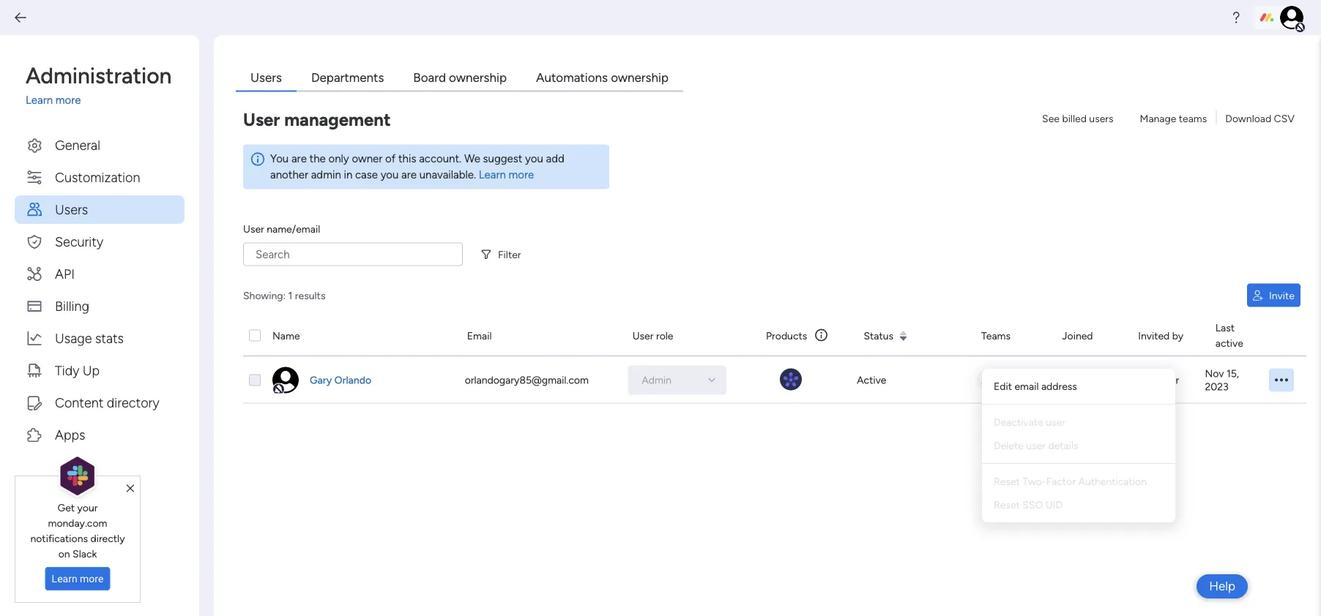 Task type: describe. For each thing, give the bounding box(es) containing it.
the
[[310, 152, 326, 165]]

billing button
[[15, 292, 185, 321]]

1 vertical spatial you
[[381, 169, 399, 182]]

more for 'learn more' button
[[80, 574, 104, 586]]

download
[[1226, 112, 1272, 125]]

authentication
[[1079, 476, 1147, 488]]

users link
[[236, 64, 297, 92]]

email
[[467, 330, 492, 342]]

user role
[[633, 330, 674, 342]]

v2 ellipsis image
[[1276, 374, 1289, 387]]

status
[[864, 330, 894, 342]]

help image
[[1230, 10, 1244, 25]]

gary orlando image
[[273, 367, 299, 394]]

details
[[1049, 440, 1079, 452]]

deactivate user
[[994, 417, 1066, 429]]

download csv
[[1226, 112, 1295, 125]]

your
[[77, 502, 98, 514]]

add
[[546, 152, 565, 165]]

14,
[[1075, 368, 1088, 380]]

address
[[1042, 381, 1078, 393]]

user for deactivate
[[1046, 417, 1066, 429]]

deactivate user menu item
[[994, 414, 1164, 432]]

email
[[1015, 381, 1039, 393]]

row containing nov 14, 2023
[[243, 357, 1307, 404]]

see billed users
[[1043, 112, 1114, 125]]

board ownership
[[414, 70, 507, 85]]

Search text field
[[243, 243, 463, 266]]

active
[[1216, 337, 1244, 350]]

customization button
[[15, 163, 185, 192]]

row containing last active
[[243, 316, 1307, 357]]

more inside administration learn more
[[56, 94, 81, 107]]

admin
[[311, 169, 341, 182]]

first
[[1138, 374, 1158, 387]]

uid
[[1046, 499, 1063, 512]]

directory
[[107, 395, 159, 411]]

user name/email
[[243, 223, 320, 236]]

orlando
[[335, 374, 372, 387]]

nov 14, 2023
[[1054, 368, 1088, 393]]

gary orlando
[[310, 374, 372, 387]]

suggest
[[483, 152, 523, 165]]

administration
[[26, 62, 172, 89]]

filter button
[[478, 243, 530, 267]]

0 vertical spatial learn more
[[479, 169, 534, 182]]

showing: 1 results
[[243, 289, 326, 302]]

add or edit team image
[[977, 370, 999, 392]]

2023 for 14,
[[1054, 381, 1077, 393]]

manage
[[1141, 112, 1177, 125]]

case
[[355, 169, 378, 182]]

board
[[414, 70, 446, 85]]

security
[[55, 234, 103, 250]]

gary
[[310, 374, 332, 387]]

1 horizontal spatial are
[[402, 169, 417, 182]]

you are the only owner of this account. we suggest you add another admin in case you are unavailable.
[[270, 152, 565, 182]]

reset for reset sso uid
[[994, 499, 1021, 512]]

manage teams
[[1141, 112, 1208, 125]]

slack
[[73, 548, 97, 560]]

users button
[[15, 195, 185, 224]]

learn for 'learn more' button
[[52, 574, 77, 586]]

help
[[1210, 580, 1236, 595]]

1 horizontal spatial you
[[525, 152, 544, 165]]

reset for reset two-factor authentication
[[994, 476, 1021, 488]]

v2 surface invite image
[[1254, 290, 1264, 301]]

more for "learn more" link to the right
[[509, 169, 534, 182]]

automations
[[536, 70, 608, 85]]

filter
[[498, 249, 521, 261]]

this
[[399, 152, 417, 165]]

in
[[344, 169, 353, 182]]

we
[[465, 152, 481, 165]]

ownership for board ownership
[[449, 70, 507, 85]]

administration learn more
[[26, 62, 172, 107]]

user for user name/email
[[243, 223, 264, 236]]

invited
[[1139, 330, 1170, 342]]

api button
[[15, 260, 185, 288]]

billed
[[1063, 112, 1087, 125]]

results
[[295, 289, 326, 302]]

reset two-factor authentication menu item
[[994, 473, 1164, 491]]

learn for "learn more" link to the right
[[479, 169, 506, 182]]

manage teams button
[[1135, 107, 1214, 130]]

invite
[[1270, 289, 1295, 302]]

sso
[[1023, 499, 1044, 512]]

stats
[[95, 330, 124, 346]]

orlandogary85@gmail.com
[[465, 374, 589, 387]]

active
[[857, 374, 887, 387]]

reset two-factor authentication
[[994, 476, 1147, 488]]

delete user details menu item
[[994, 437, 1164, 455]]

invite button
[[1248, 284, 1301, 307]]

apps
[[55, 427, 85, 443]]



Task type: vqa. For each thing, say whether or not it's contained in the screenshot.
LEARN MORE associated with the bottom the Learn more link
yes



Task type: locate. For each thing, give the bounding box(es) containing it.
1 vertical spatial more
[[509, 169, 534, 182]]

another
[[270, 169, 308, 182]]

1 ownership from the left
[[449, 70, 507, 85]]

learn down 'suggest'
[[479, 169, 506, 182]]

1 row from the top
[[243, 316, 1307, 357]]

usage stats
[[55, 330, 124, 346]]

last active
[[1216, 322, 1244, 350]]

role
[[656, 330, 674, 342]]

user inside grid
[[633, 330, 654, 342]]

1 vertical spatial are
[[402, 169, 417, 182]]

security button
[[15, 228, 185, 256]]

learn more down 'suggest'
[[479, 169, 534, 182]]

user for user management
[[243, 109, 280, 130]]

0 horizontal spatial ownership
[[449, 70, 507, 85]]

csv
[[1275, 112, 1295, 125]]

nov inside nov 15, 2023
[[1206, 368, 1225, 380]]

0 horizontal spatial learn more
[[52, 574, 104, 586]]

automations ownership
[[536, 70, 669, 85]]

0 horizontal spatial 2023
[[1054, 381, 1077, 393]]

up
[[83, 363, 100, 378]]

account.
[[419, 152, 462, 165]]

learn more down slack
[[52, 574, 104, 586]]

user for user role
[[633, 330, 654, 342]]

departments link
[[297, 64, 399, 92]]

0 vertical spatial user
[[1160, 374, 1180, 387]]

you down of
[[381, 169, 399, 182]]

nov for nov 15, 2023
[[1206, 368, 1225, 380]]

only
[[329, 152, 349, 165]]

1 reset from the top
[[994, 476, 1021, 488]]

2 row from the top
[[243, 357, 1307, 404]]

1 vertical spatial users
[[55, 202, 88, 217]]

1 vertical spatial learn more link
[[479, 169, 534, 182]]

departments
[[311, 70, 384, 85]]

1 nov from the left
[[1054, 368, 1073, 380]]

1 vertical spatial reset
[[994, 499, 1021, 512]]

1 horizontal spatial learn more link
[[479, 169, 534, 182]]

user right first
[[1160, 374, 1180, 387]]

2 vertical spatial more
[[80, 574, 104, 586]]

content directory button
[[15, 389, 185, 417]]

are down "this"
[[402, 169, 417, 182]]

of
[[385, 152, 396, 165]]

owner
[[352, 152, 383, 165]]

unavailable.
[[420, 169, 476, 182]]

usage stats button
[[15, 324, 185, 353]]

apps button
[[15, 421, 185, 450]]

learn inside button
[[52, 574, 77, 586]]

api
[[55, 266, 75, 282]]

monday.com
[[48, 517, 107, 530]]

1 horizontal spatial 2023
[[1206, 381, 1229, 393]]

users
[[251, 70, 282, 85], [55, 202, 88, 217]]

2023 inside nov 14, 2023
[[1054, 381, 1077, 393]]

1 vertical spatial user
[[1046, 417, 1066, 429]]

1 2023 from the left
[[1054, 381, 1077, 393]]

teams
[[1180, 112, 1208, 125]]

1 horizontal spatial ownership
[[611, 70, 669, 85]]

more down slack
[[80, 574, 104, 586]]

ownership
[[449, 70, 507, 85], [611, 70, 669, 85]]

0 horizontal spatial users
[[55, 202, 88, 217]]

ownership right automations
[[611, 70, 669, 85]]

name/email
[[267, 223, 320, 236]]

customization
[[55, 169, 140, 185]]

admin
[[642, 374, 672, 387]]

tidy
[[55, 363, 79, 378]]

tidy up button
[[15, 356, 185, 385]]

learn
[[26, 94, 53, 107], [479, 169, 506, 182], [52, 574, 77, 586]]

showing:
[[243, 289, 286, 302]]

back to workspace image
[[13, 10, 28, 25]]

2 nov from the left
[[1206, 368, 1225, 380]]

learn more
[[479, 169, 534, 182], [52, 574, 104, 586]]

1
[[288, 289, 293, 302]]

you
[[525, 152, 544, 165], [381, 169, 399, 182]]

1 vertical spatial user
[[243, 223, 264, 236]]

0 vertical spatial are
[[292, 152, 307, 165]]

learn down on
[[52, 574, 77, 586]]

0 horizontal spatial are
[[292, 152, 307, 165]]

2 vertical spatial learn
[[52, 574, 77, 586]]

ownership for automations ownership
[[611, 70, 669, 85]]

management
[[284, 109, 391, 130]]

help button
[[1197, 575, 1249, 599]]

user
[[1160, 374, 1180, 387], [1046, 417, 1066, 429], [1027, 440, 1046, 452]]

2023 down 14,
[[1054, 381, 1077, 393]]

learn more button
[[45, 568, 110, 591]]

users inside button
[[55, 202, 88, 217]]

2 ownership from the left
[[611, 70, 669, 85]]

learn more link down 'suggest'
[[479, 169, 534, 182]]

user left 'name/email'
[[243, 223, 264, 236]]

user down users link
[[243, 109, 280, 130]]

user for first
[[1160, 374, 1180, 387]]

0 horizontal spatial nov
[[1054, 368, 1073, 380]]

edit
[[994, 381, 1013, 393]]

reset
[[994, 476, 1021, 488], [994, 499, 1021, 512]]

name
[[273, 330, 300, 342]]

2023 for 15,
[[1206, 381, 1229, 393]]

nov 15, 2023
[[1206, 368, 1240, 393]]

1 horizontal spatial nov
[[1206, 368, 1225, 380]]

reset left two- at the bottom right of the page
[[994, 476, 1021, 488]]

users up the "security"
[[55, 202, 88, 217]]

reset sso uid
[[994, 499, 1063, 512]]

1 horizontal spatial learn more
[[479, 169, 534, 182]]

by
[[1173, 330, 1184, 342]]

ownership right board
[[449, 70, 507, 85]]

0 vertical spatial more
[[56, 94, 81, 107]]

more
[[56, 94, 81, 107], [509, 169, 534, 182], [80, 574, 104, 586]]

invited by
[[1139, 330, 1184, 342]]

delete user details
[[994, 440, 1079, 452]]

you
[[270, 152, 289, 165]]

more down 'suggest'
[[509, 169, 534, 182]]

15,
[[1227, 368, 1240, 380]]

see
[[1043, 112, 1060, 125]]

0 vertical spatial you
[[525, 152, 544, 165]]

user for delete
[[1027, 440, 1046, 452]]

1 vertical spatial learn more
[[52, 574, 104, 586]]

user inside row
[[1160, 374, 1180, 387]]

2 2023 from the left
[[1206, 381, 1229, 393]]

0 vertical spatial reset
[[994, 476, 1021, 488]]

learn more inside button
[[52, 574, 104, 586]]

automations ownership link
[[522, 64, 684, 92]]

nov up address on the bottom right of page
[[1054, 368, 1073, 380]]

learn down the administration
[[26, 94, 53, 107]]

get
[[58, 502, 75, 514]]

2023 inside nov 15, 2023
[[1206, 381, 1229, 393]]

0 vertical spatial user
[[243, 109, 280, 130]]

user
[[243, 109, 280, 130], [243, 223, 264, 236], [633, 330, 654, 342]]

last
[[1216, 322, 1235, 334]]

user left 'role'
[[633, 330, 654, 342]]

get your monday.com notifications directly on slack
[[30, 502, 125, 560]]

nov for nov 14, 2023
[[1054, 368, 1073, 380]]

0 horizontal spatial learn more link
[[26, 92, 185, 109]]

on
[[58, 548, 70, 560]]

2 vertical spatial user
[[1027, 440, 1046, 452]]

are left the
[[292, 152, 307, 165]]

more inside button
[[80, 574, 104, 586]]

grid containing last active
[[243, 316, 1307, 603]]

see billed users button
[[1037, 107, 1120, 130]]

learn inside administration learn more
[[26, 94, 53, 107]]

0 vertical spatial users
[[251, 70, 282, 85]]

row
[[243, 316, 1307, 357], [243, 357, 1307, 404]]

0 horizontal spatial you
[[381, 169, 399, 182]]

2 reset from the top
[[994, 499, 1021, 512]]

user down deactivate user
[[1027, 440, 1046, 452]]

1 vertical spatial learn
[[479, 169, 506, 182]]

are
[[292, 152, 307, 165], [402, 169, 417, 182]]

more down the administration
[[56, 94, 81, 107]]

notifications
[[30, 533, 88, 545]]

gary orlando image
[[1281, 6, 1304, 29]]

learn more link down the administration
[[26, 92, 185, 109]]

user management
[[243, 109, 391, 130]]

teams
[[982, 330, 1011, 342]]

general
[[55, 137, 100, 153]]

nov inside nov 14, 2023
[[1054, 368, 1073, 380]]

learn more link
[[26, 92, 185, 109], [479, 169, 534, 182]]

reset left sso at the bottom of the page
[[994, 499, 1021, 512]]

users
[[1090, 112, 1114, 125]]

general button
[[15, 131, 185, 159]]

2023 down 15,
[[1206, 381, 1229, 393]]

dapulse x slim image
[[127, 483, 134, 496]]

reset sso uid menu item
[[994, 497, 1164, 514]]

delete
[[994, 440, 1024, 452]]

user up 'details'
[[1046, 417, 1066, 429]]

2023
[[1054, 381, 1077, 393], [1206, 381, 1229, 393]]

board ownership link
[[399, 64, 522, 92]]

0 vertical spatial learn
[[26, 94, 53, 107]]

0 vertical spatial learn more link
[[26, 92, 185, 109]]

users up user management
[[251, 70, 282, 85]]

nov left 15,
[[1206, 368, 1225, 380]]

billing
[[55, 298, 89, 314]]

1 horizontal spatial users
[[251, 70, 282, 85]]

you left "add"
[[525, 152, 544, 165]]

grid
[[243, 316, 1307, 603]]

2 vertical spatial user
[[633, 330, 654, 342]]



